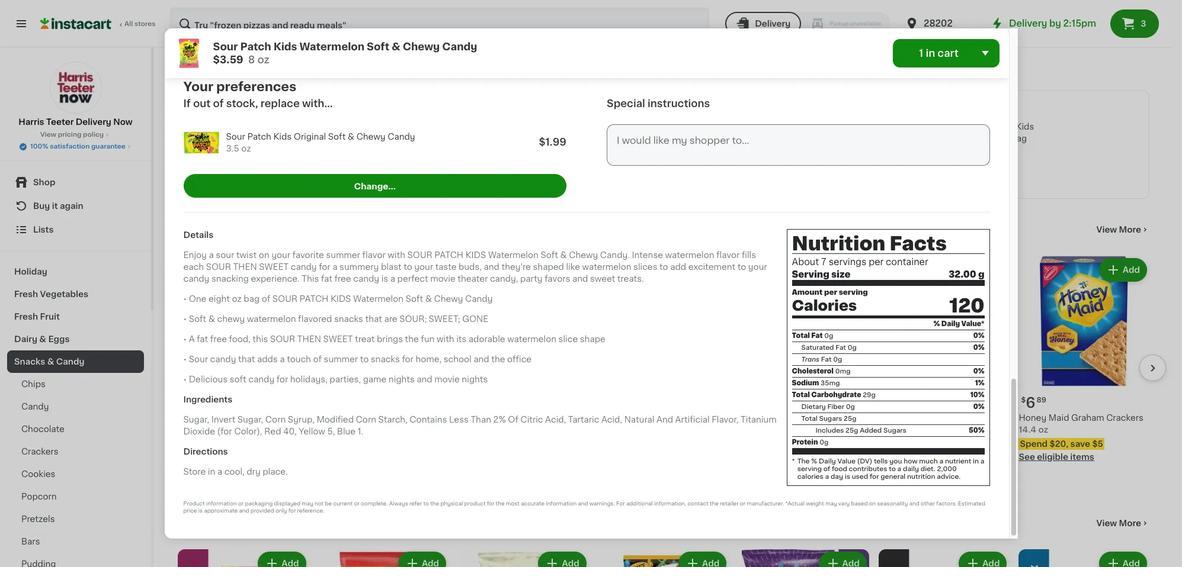 Task type: describe. For each thing, give the bounding box(es) containing it.
0 horizontal spatial eligible
[[757, 465, 788, 473]]

is inside * the % daily value (dv) tells you how much a nutrient in a serving of food contributes to a daily diet. 2,000 calories a day is used for general nutrition advice.
[[845, 474, 850, 481]]

candy down favorite
[[291, 263, 317, 272]]

0 horizontal spatial now
[[113, 118, 133, 126]]

35mg
[[821, 381, 840, 387]]

0g for dietary fiber 0g
[[846, 404, 855, 411]]

watermelon inside enjoy a sour twist on your favorite summer flavor with sour patch kids watermelon soft & chewy candy. intense watermelon flavor fills each sour then sweet candy for a summery blast to your taste buds, and they're shaped like watermelon slices to add excitement to your candy snacking experience. this fat free candy is a perfect movie theater candy, party favors and sweet treats.
[[488, 251, 538, 260]]

and left warnings. on the bottom of the page
[[578, 502, 588, 507]]

sandwich inside ritz peanut butter sandwich crackers 8 x 1.38 oz
[[956, 414, 997, 422]]

candy down adds
[[248, 376, 274, 384]]

sour patch kids original soft & chewy candy 8 oz
[[625, 123, 690, 166]]

2 nights from the left
[[462, 376, 488, 384]]

store in a cool, dry place.
[[183, 468, 288, 477]]

a down you
[[897, 467, 901, 473]]

estimated
[[958, 502, 985, 507]]

eight
[[209, 295, 230, 304]]

2 may from the left
[[825, 502, 837, 507]]

12
[[969, 146, 977, 155]]

3 add button from the left
[[539, 260, 585, 281]]

delivery by 2:15pm link
[[990, 17, 1096, 31]]

1 or from the left
[[238, 502, 244, 507]]

sweet inside enjoy a sour twist on your favorite summer flavor with sour patch kids watermelon soft & chewy candy. intense watermelon flavor fills each sour then sweet candy for a summery blast to your taste buds, and they're shaped like watermelon slices to add excitement to your candy snacking experience. this fat free candy is a perfect movie theater candy, party favors and sweet treats.
[[259, 263, 289, 272]]

1%
[[975, 381, 984, 387]]

& inside sour patch kids watermelon soft & chewy candy $3.59 8 oz
[[392, 42, 400, 52]]

add for honey maid graham crackers
[[1123, 266, 1140, 274]]

stock inside item carousel region
[[225, 452, 249, 460]]

butter
[[928, 414, 954, 422]]

per for container
[[869, 258, 884, 267]]

chips inside ritz toasted chips sour cream and onion crackers
[[792, 414, 816, 422]]

sugar, invert sugar, corn syrup, modified corn starch, contains less than 2% of citric acid, tartaric acid, natural and artificial flavor, titanium dioxide (for color), red 40, yellow 5, blue 1.
[[183, 416, 777, 436]]

holiday link
[[7, 261, 144, 283]]

1 horizontal spatial serving
[[839, 289, 868, 296]]

1 vertical spatial 25g
[[846, 428, 858, 435]]

items for 6
[[1070, 453, 1094, 461]]

the left office
[[491, 356, 505, 364]]

delivery for delivery
[[755, 20, 791, 28]]

of right touch at the bottom of the page
[[313, 356, 322, 364]]

is inside product information or packaging displayed may not be current or complete. always refer to the physical product for the most accurate information and warnings. for additional information, contact the retailer or manufacturer. *actual weight may vary based on seasonality and other factors. estimated price is approximate and provided only for reference.
[[198, 509, 203, 514]]

satisfaction
[[50, 143, 90, 150]]

chewy inside enjoy a sour twist on your favorite summer flavor with sour patch kids watermelon soft & chewy candy. intense watermelon flavor fills each sour then sweet candy for a summery blast to your taste buds, and they're shaped like watermelon slices to add excitement to your candy snacking experience. this fat free candy is a perfect movie theater candy, party favors and sweet treats.
[[569, 251, 598, 260]]

and down the like
[[572, 275, 588, 283]]

& inside sour patch kids original soft & chewy candy 8 oz
[[679, 135, 686, 143]]

• a fat free food, this sour then sweet treat brings the fun with its adorable watermelon slice shape
[[183, 336, 605, 344]]

approximate
[[204, 509, 238, 514]]

calories
[[792, 299, 857, 313]]

the left most
[[496, 502, 505, 507]]

sweet;
[[429, 315, 460, 324]]

your
[[183, 81, 213, 93]]

for down adds
[[277, 376, 288, 384]]

candy down summery
[[353, 275, 379, 283]]

sour down experience.
[[272, 295, 297, 304]]

a left summery
[[333, 263, 337, 272]]

treats.
[[617, 275, 644, 283]]

x for 1.38
[[886, 438, 891, 446]]

buy it again
[[33, 202, 83, 210]]

dairy
[[14, 335, 37, 344]]

food
[[832, 467, 847, 473]]

and down home,
[[417, 376, 432, 384]]

8 inside ritz peanut butter sandwich crackers 8 x 1.38 oz
[[879, 438, 884, 446]]

servings
[[829, 258, 866, 267]]

fat for trans
[[821, 357, 832, 363]]

crackers inside ritz cheese sandwich crackers
[[598, 426, 635, 434]]

daily inside * the % daily value (dv) tells you how much a nutrient in a serving of food contributes to a daily diet. 2,000 calories a day is used for general nutrition advice.
[[819, 459, 836, 465]]

chewy inside sour patch kids watermelon soft & chewy candy $3.59 8 oz
[[403, 42, 440, 52]]

serving size
[[792, 270, 851, 279]]

0 horizontal spatial spend $20, save $5 see eligible items
[[738, 452, 823, 473]]

spk image
[[256, 100, 278, 121]]

32.00
[[949, 270, 976, 279]]

watermelon up sweet at the top of page
[[582, 263, 631, 272]]

with inside enjoy a sour twist on your favorite summer flavor with sour patch kids watermelon soft & chewy candy. intense watermelon flavor fills each sour then sweet candy for a summery blast to your taste buds, and they're shaped like watermelon slices to add excitement to your candy snacking experience. this fat free candy is a perfect movie theater candy, party favors and sweet treats.
[[388, 251, 405, 260]]

view more link for chips
[[1097, 518, 1149, 529]]

eligible for 6
[[1037, 453, 1068, 461]]

1 horizontal spatial your
[[414, 263, 433, 272]]

place.
[[263, 468, 288, 477]]

1 may from the left
[[302, 502, 313, 507]]

they're
[[502, 263, 531, 272]]

bars
[[21, 538, 40, 546]]

the left physical
[[430, 502, 439, 507]]

if out of stock, replace with...
[[183, 99, 333, 108]]

see for 5
[[879, 465, 895, 473]]

add for ritz toasted chips sour cream and onion crackers
[[842, 266, 860, 274]]

2%
[[493, 416, 506, 424]]

serving
[[792, 270, 829, 279]]

size
[[831, 270, 851, 279]]

sour inside ritz toasted chips sour cream and onion crackers
[[818, 414, 838, 422]]

sour;
[[399, 315, 427, 324]]

on inside enjoy a sour twist on your favorite summer flavor with sour patch kids watermelon soft & chewy candy. intense watermelon flavor fills each sour then sweet candy for a summery blast to your taste buds, and they're shaped like watermelon slices to add excitement to your candy snacking experience. this fat free candy is a perfect movie theater candy, party favors and sweet treats.
[[259, 251, 269, 260]]

1 in cart
[[919, 49, 959, 58]]

candy down the each
[[183, 275, 209, 283]]

many in stock button
[[863, 0, 990, 42]]

add button for ritz toasted chips sour cream and onion crackers
[[820, 260, 866, 281]]

candy inside sour patch kids watermelon soft & chewy candy $3.59 8 oz
[[442, 42, 477, 52]]

delivery button
[[725, 12, 801, 36]]

chewy
[[217, 315, 245, 324]]

1 horizontal spatial %
[[934, 321, 940, 328]]

$ 3 59
[[627, 105, 652, 119]]

special
[[607, 99, 645, 108]]

chewy inside sour patch kids original soft & chewy candy 8 oz
[[625, 146, 654, 155]]

candy up soft at the bottom left of page
[[210, 356, 236, 364]]

slices
[[633, 263, 657, 272]]

pretzels
[[21, 515, 55, 524]]

$20, for honey maid graham crackers
[[1050, 440, 1068, 448]]

invert
[[211, 416, 235, 424]]

0 horizontal spatial delivery
[[76, 118, 111, 126]]

retailer
[[720, 502, 739, 507]]

1 horizontal spatial sweet
[[323, 336, 353, 344]]

free inside enjoy a sour twist on your favorite summer flavor with sour patch kids watermelon soft & chewy candy. intense watermelon flavor fills each sour then sweet candy for a summery blast to your taste buds, and they're shaped like watermelon slices to add excitement to your candy snacking experience. this fat free candy is a perfect movie theater candy, party favors and sweet treats.
[[334, 275, 351, 283]]

of right out on the left of the page
[[213, 99, 224, 108]]

2 vertical spatial watermelon
[[353, 295, 404, 304]]

how
[[904, 459, 918, 465]]

fiber
[[827, 404, 844, 411]]

0g for total fat 0g
[[824, 333, 833, 340]]

0 vertical spatial sugars
[[819, 416, 842, 423]]

• for • soft & chewy watermelon flavored snacks that are sour; sweet; gone
[[183, 315, 187, 324]]

for left home,
[[402, 356, 413, 364]]

0 vertical spatial all
[[124, 21, 133, 27]]

$ for $ 6 59
[[180, 397, 185, 404]]

sour inside sour patch kids watermelon soft & chewy candy $3.59 8 oz
[[213, 42, 238, 52]]

watermelon inside sour patch kids watermelon soft & chewy candy $3.59 8 oz
[[299, 42, 364, 52]]

bag
[[244, 295, 260, 304]]

in inside item carousel region
[[216, 452, 223, 460]]

chocolate
[[21, 425, 64, 434]]

1 horizontal spatial sour patch kids original soft & chewy candy 3.5 oz
[[797, 123, 862, 166]]

saltine
[[532, 414, 560, 422]]

crackers inside ritz original crackers 13.7 oz
[[370, 414, 408, 422]]

total for saturated fat 0g
[[792, 333, 810, 340]]

save for ritz toasted chips sour cream and onion crackers
[[790, 452, 810, 460]]

product
[[464, 502, 486, 507]]

a up 2,000
[[939, 459, 943, 465]]

a left sour
[[209, 251, 214, 260]]

buy
[[33, 202, 50, 210]]

enjoy for enjoy the holidays with spk
[[256, 130, 286, 140]]

of right "bag"
[[262, 295, 270, 304]]

1 vertical spatial fat
[[197, 336, 208, 344]]

1 horizontal spatial chips
[[178, 517, 216, 529]]

kids inside sour patch kids original soft & chewy candy 8 oz
[[672, 123, 690, 131]]

3 add from the left
[[562, 266, 579, 274]]

protein 0g
[[792, 440, 829, 446]]

movie inside enjoy a sour twist on your favorite summer flavor with sour patch kids watermelon soft & chewy candy. intense watermelon flavor fills each sour then sweet candy for a summery blast to your taste buds, and they're shaped like watermelon slices to add excitement to your candy snacking experience. this fat free candy is a perfect movie theater candy, party favors and sweet treats.
[[430, 275, 455, 283]]

natural
[[624, 416, 654, 424]]

$ for $ 6 89
[[1021, 397, 1026, 404]]

in inside * the % daily value (dv) tells you how much a nutrient in a serving of food contributes to a daily diet. 2,000 calories a day is used for general nutrition advice.
[[973, 459, 979, 465]]

to down fills
[[738, 263, 746, 272]]

a left cool, on the left of page
[[217, 468, 222, 477]]

watermelon up add
[[665, 251, 714, 260]]

eligible for 5
[[897, 465, 928, 473]]

0% for cholesterol 0mg
[[973, 369, 984, 375]]

watermelon up this
[[247, 315, 296, 324]]

0 horizontal spatial chips
[[21, 380, 46, 389]]

directions
[[183, 448, 228, 456]]

more for on sale now
[[1119, 226, 1141, 234]]

1 vertical spatial 3
[[632, 105, 641, 119]]

product information or packaging displayed may not be current or complete. always refer to the physical product for the most accurate information and warnings. for additional information, contact the retailer or manufacturer. *actual weight may vary based on seasonality and other factors. estimated price is approximate and provided only for reference.
[[183, 502, 985, 514]]

trans
[[801, 357, 819, 363]]

a down blast
[[390, 275, 395, 283]]

patch inside sour patch kids watermelon soft & chewy candy $3.59 8 oz
[[240, 42, 271, 52]]

1 horizontal spatial snacks
[[371, 356, 400, 364]]

blast
[[381, 263, 401, 272]]

oz inside ritz fresh stacks original crackers 8 x 1.48 oz
[[212, 438, 222, 446]]

1 sugar, from the left
[[183, 416, 209, 424]]

original inside ritz original crackers 13.7 oz
[[336, 414, 368, 422]]

price
[[183, 509, 197, 514]]

and down packaging
[[239, 509, 249, 514]]

1 nights from the left
[[389, 376, 415, 384]]

save for honey maid graham crackers
[[1070, 440, 1090, 448]]

gone
[[462, 315, 488, 324]]

the left retailer
[[710, 502, 719, 507]]

fills
[[742, 251, 756, 260]]

$ for $ 3 59
[[627, 105, 632, 113]]

0 horizontal spatial patch
[[300, 295, 328, 304]]

add for ritz fresh stacks original crackers
[[282, 266, 299, 274]]

2 acid, from the left
[[601, 416, 622, 424]]

sour up perfect
[[407, 251, 432, 260]]

to up perfect
[[404, 263, 412, 272]]

1 vertical spatial sugars
[[883, 428, 906, 435]]

and up 'candy,' in the top left of the page
[[484, 263, 499, 272]]

$20, inside button
[[209, 468, 227, 477]]

accurate
[[521, 502, 545, 507]]

oz inside sour patch kids original soft & chewy candy 8 oz
[[633, 158, 642, 166]]

popcorn
[[21, 493, 57, 501]]

current
[[333, 502, 353, 507]]

sour down sour
[[206, 263, 231, 272]]

0 horizontal spatial snacks & candy
[[14, 358, 84, 366]]

sour patch kids stand-up bag 12 oz
[[969, 123, 1034, 155]]

add button for 13.7 oz
[[399, 260, 445, 281]]

is inside enjoy a sour twist on your favorite summer flavor with sour patch kids watermelon soft & chewy candy. intense watermelon flavor fills each sour then sweet candy for a summery blast to your taste buds, and they're shaped like watermelon slices to add excitement to your candy snacking experience. this fat free candy is a perfect movie theater candy, party favors and sweet treats.
[[381, 275, 388, 283]]

2 horizontal spatial with
[[437, 336, 454, 344]]

more for chips
[[1119, 519, 1141, 528]]

delivery for delivery by 2:15pm
[[1009, 19, 1047, 28]]

ritz for ritz cheese sandwich crackers
[[598, 414, 614, 422]]

1 horizontal spatial that
[[365, 315, 382, 324]]

guarantee
[[91, 143, 126, 150]]

replace
[[261, 99, 300, 108]]

summer inside enjoy a sour twist on your favorite summer flavor with sour patch kids watermelon soft & chewy candy. intense watermelon flavor fills each sour then sweet candy for a summery blast to your taste buds, and they're shaped like watermelon slices to add excitement to your candy snacking experience. this fat free candy is a perfect movie theater candy, party favors and sweet treats.
[[326, 251, 360, 260]]

• for • sour candy that adds a touch of summer to snacks for home, school and the office
[[183, 356, 187, 364]]

about
[[792, 258, 819, 267]]

0% for total fat 0g
[[973, 333, 984, 340]]

fat for saturated
[[836, 345, 846, 352]]

1 horizontal spatial all
[[274, 181, 282, 187]]

ritz for ritz original crackers 13.7 oz
[[318, 414, 334, 422]]

slice
[[558, 336, 578, 344]]

0 horizontal spatial snacks
[[334, 315, 363, 324]]

89
[[1037, 397, 1046, 404]]

add button for honey maid graham crackers
[[1100, 260, 1146, 281]]

kids inside sour patch kids stand-up bag 12 oz
[[1016, 123, 1034, 131]]

0 horizontal spatial items
[[790, 465, 814, 473]]

4 add from the left
[[702, 266, 719, 274]]

color),
[[234, 428, 262, 436]]

to down 'treat'
[[360, 356, 369, 364]]

graham
[[1071, 414, 1104, 422]]

snacks & candy link
[[7, 351, 144, 373]]

I would like my shopper to... text field
[[607, 125, 990, 166]]

for down displayed
[[288, 509, 296, 514]]

6 for $ 6 89
[[1026, 396, 1035, 410]]

kids inside enjoy a sour twist on your favorite summer flavor with sour patch kids watermelon soft & chewy candy. intense watermelon flavor fills each sour then sweet candy for a summery blast to your taste buds, and they're shaped like watermelon slices to add excitement to your candy snacking experience. this fat free candy is a perfect movie theater candy, party favors and sweet treats.
[[465, 251, 486, 260]]

patch inside sour patch kids stand-up bag 12 oz
[[990, 123, 1014, 131]]

1 information from the left
[[206, 502, 237, 507]]

oz inside honey maid graham crackers 14.4 oz
[[1038, 426, 1048, 434]]

• for • delicious soft candy for holidays, parties, game nights and movie nights
[[183, 376, 187, 384]]

1 vertical spatial summer
[[324, 356, 358, 364]]

1 horizontal spatial daily
[[941, 321, 960, 328]]

sour right this
[[270, 336, 295, 344]]

candy,
[[490, 275, 518, 283]]

fresh inside ritz fresh stacks original crackers 8 x 1.48 oz
[[196, 414, 219, 422]]

crackers inside ritz peanut butter sandwich crackers 8 x 1.38 oz
[[879, 426, 916, 434]]

holidays
[[309, 130, 354, 140]]

a right adds
[[280, 356, 285, 364]]

bars link
[[7, 531, 144, 553]]

1 acid, from the left
[[545, 416, 566, 424]]

8 inside sour patch kids watermelon soft & chewy candy $3.59 8 oz
[[248, 55, 255, 65]]

1 flavor from the left
[[362, 251, 386, 260]]

to left add
[[660, 263, 668, 272]]

5,
[[327, 428, 335, 436]]

save inside button
[[229, 468, 249, 477]]

1 vertical spatial now
[[231, 223, 261, 236]]

manufacturer.
[[747, 502, 784, 507]]

party
[[520, 275, 543, 283]]

0 horizontal spatial chips link
[[7, 373, 144, 396]]

0 vertical spatial 3.5
[[226, 144, 239, 153]]

1 vertical spatial 3.5
[[797, 158, 810, 166]]

fresh fruit
[[14, 313, 60, 321]]

spend $20, save $5 button
[[178, 467, 308, 492]]

based
[[851, 502, 868, 507]]

4 add button from the left
[[680, 260, 725, 281]]

1 vertical spatial movie
[[434, 376, 460, 384]]

sour patch kids original soft & chewy candy image
[[183, 125, 219, 160]]

your preferences
[[183, 81, 296, 93]]

yellow
[[299, 428, 325, 436]]

crackers inside "premium original saltine crackers"
[[458, 426, 495, 434]]

view more link for on sale now
[[1097, 224, 1149, 236]]

$20, for ritz toasted chips sour cream and onion crackers
[[769, 452, 788, 460]]

& inside enjoy a sour twist on your favorite summer flavor with sour patch kids watermelon soft & chewy candy. intense watermelon flavor fills each sour then sweet candy for a summery blast to your taste buds, and they're shaped like watermelon slices to add excitement to your candy snacking experience. this fat free candy is a perfect movie theater candy, party favors and sweet treats.
[[560, 251, 567, 260]]

1 vertical spatial free
[[210, 336, 227, 344]]

for right product
[[487, 502, 494, 507]]

items for 5
[[930, 465, 954, 473]]

0 horizontal spatial sour patch kids original soft & chewy candy 3.5 oz
[[226, 133, 415, 153]]

add for ritz peanut butter sandwich crackers
[[983, 266, 1000, 274]]

2 information from the left
[[546, 502, 577, 507]]

oz inside sour patch kids watermelon soft & chewy candy $3.59 8 oz
[[257, 55, 269, 65]]

watermelon up office
[[507, 336, 556, 344]]

original inside ritz fresh stacks original crackers 8 x 1.48 oz
[[251, 414, 283, 422]]

view for harris teeter delivery now link
[[40, 132, 56, 138]]

crackers inside ritz toasted chips sour cream and onion crackers
[[784, 426, 822, 434]]

touch
[[287, 356, 311, 364]]

school
[[444, 356, 471, 364]]

saturated fat 0g
[[801, 345, 857, 352]]

and inside sugar, invert sugar, corn syrup, modified corn starch, contains less than 2% of citric acid, tartaric acid, natural and artificial flavor, titanium dioxide (for color), red 40, yellow 5, blue 1.
[[656, 416, 673, 424]]



Task type: vqa. For each thing, say whether or not it's contained in the screenshot.
Many
yes



Task type: locate. For each thing, give the bounding box(es) containing it.
spend for ritz toasted chips sour cream and onion crackers
[[740, 452, 767, 460]]

the
[[797, 459, 810, 465]]

0 horizontal spatial %
[[811, 459, 817, 465]]

fresh for fresh fruit
[[14, 313, 38, 321]]

ritz inside ritz original crackers 13.7 oz
[[318, 414, 334, 422]]

% right the
[[811, 459, 817, 465]]

in
[[901, 29, 909, 37], [926, 49, 935, 58], [216, 452, 223, 460], [973, 459, 979, 465], [208, 468, 215, 477]]

with left its
[[437, 336, 454, 344]]

0 vertical spatial %
[[934, 321, 940, 328]]

ritz down $ 6 59
[[178, 414, 194, 422]]

patch inside enjoy a sour twist on your favorite summer flavor with sour patch kids watermelon soft & chewy candy. intense watermelon flavor fills each sour then sweet candy for a summery blast to your taste buds, and they're shaped like watermelon slices to add excitement to your candy snacking experience. this fat free candy is a perfect movie theater candy, party favors and sweet treats.
[[435, 251, 463, 260]]

0 horizontal spatial your
[[271, 251, 290, 260]]

many left 28202 popup button
[[875, 29, 899, 37]]

0% for saturated fat 0g
[[973, 345, 984, 352]]

items down honey maid graham crackers 14.4 oz
[[1070, 453, 1094, 461]]

see down 14.4
[[1019, 453, 1035, 461]]

$5.69 element
[[969, 100, 1048, 121]]

crackers down cheese
[[598, 426, 635, 434]]

6 add from the left
[[983, 266, 1000, 274]]

0 vertical spatial is
[[381, 275, 388, 283]]

1 vertical spatial view more
[[1097, 519, 1141, 528]]

0 vertical spatial view more
[[1097, 226, 1141, 234]]

2 vertical spatial total
[[801, 416, 818, 423]]

spend inside button
[[179, 468, 207, 477]]

7 add from the left
[[1123, 266, 1140, 274]]

on sale now link
[[178, 223, 261, 237]]

$6.59 element
[[738, 391, 869, 412]]

• delicious soft candy for holidays, parties, game nights and movie nights
[[183, 376, 488, 384]]

all left stores
[[124, 21, 133, 27]]

0 vertical spatial per
[[869, 258, 884, 267]]

2 6 from the left
[[1026, 396, 1035, 410]]

2 sandwich from the left
[[956, 414, 997, 422]]

2 more from the top
[[1119, 519, 1141, 528]]

if
[[183, 99, 191, 108]]

2 vertical spatial fresh
[[196, 414, 219, 422]]

titanium
[[741, 416, 777, 424]]

the inside enjoy the holidays with spk
[[289, 130, 306, 140]]

8 right $3.59
[[248, 55, 255, 65]]

spend $20, save $5 see eligible items for 6
[[1019, 440, 1103, 461]]

$ right "29g"
[[881, 397, 886, 404]]

1 horizontal spatial and
[[738, 426, 755, 434]]

$ inside $ 3 59
[[627, 105, 632, 113]]

advice.
[[937, 474, 961, 481]]

1.
[[358, 428, 363, 436]]

$5 inside button
[[251, 468, 262, 477]]

0 vertical spatial snacks
[[178, 62, 244, 79]]

sugars
[[819, 416, 842, 423], [883, 428, 906, 435]]

service type group
[[725, 12, 891, 36]]

% inside * the % daily value (dv) tells you how much a nutrient in a serving of food contributes to a daily diet. 2,000 calories a day is used for general nutrition advice.
[[811, 459, 817, 465]]

many inside button
[[875, 29, 899, 37]]

flavor up excitement at the top of page
[[716, 251, 740, 260]]

2 sugar, from the left
[[237, 416, 263, 424]]

kids inside sour patch kids watermelon soft & chewy candy $3.59 8 oz
[[274, 42, 297, 52]]

2 view more link from the top
[[1097, 518, 1149, 529]]

snacks down brings
[[371, 356, 400, 364]]

7 add button from the left
[[1100, 260, 1146, 281]]

kids up buds, on the left of the page
[[465, 251, 486, 260]]

fat right this
[[321, 275, 332, 283]]

in inside button
[[901, 29, 909, 37]]

0 horizontal spatial then
[[233, 263, 257, 272]]

1 horizontal spatial then
[[297, 336, 321, 344]]

59 inside $ 3 59
[[642, 105, 652, 113]]

candy
[[442, 42, 477, 52], [267, 62, 327, 79], [388, 133, 415, 141], [656, 146, 684, 155], [828, 146, 855, 155], [465, 295, 493, 304], [56, 358, 84, 366], [21, 403, 49, 411]]

to inside product information or packaging displayed may not be current or complete. always refer to the physical product for the most accurate information and warnings. for additional information, contact the retailer or manufacturer. *actual weight may vary based on seasonality and other factors. estimated price is approximate and provided only for reference.
[[423, 502, 429, 507]]

3 inside 3 "button"
[[1141, 20, 1146, 28]]

1 • from the top
[[183, 295, 187, 304]]

2 • from the top
[[183, 315, 187, 324]]

sale
[[200, 223, 228, 236]]

$ up sour patch kids original soft & chewy candy 8 oz
[[627, 105, 632, 113]]

for up this
[[319, 263, 330, 272]]

a right nutrient
[[980, 459, 984, 465]]

watermelon up are
[[353, 295, 404, 304]]

1 corn from the left
[[265, 416, 286, 424]]

it
[[52, 202, 58, 210]]

1 sandwich from the left
[[651, 414, 691, 422]]

less
[[449, 416, 469, 424]]

per down nutrition facts
[[869, 258, 884, 267]]

nutrition
[[907, 474, 935, 481]]

harris teeter delivery now logo image
[[49, 62, 102, 114]]

now up "twist"
[[231, 223, 261, 236]]

8 down added
[[879, 438, 884, 446]]

0mg
[[835, 369, 851, 375]]

1 horizontal spatial may
[[825, 502, 837, 507]]

0 vertical spatial view more link
[[1097, 224, 1149, 236]]

0% for dietary fiber 0g
[[973, 404, 984, 411]]

$20, left *
[[769, 452, 788, 460]]

2 flavor from the left
[[716, 251, 740, 260]]

• for • a fat free food, this sour then sweet treat brings the fun with its adorable watermelon slice shape
[[183, 336, 187, 344]]

0 vertical spatial total
[[792, 333, 810, 340]]

pretzels link
[[7, 508, 144, 531]]

soft inside sour patch kids watermelon soft & chewy candy $3.59 8 oz
[[367, 42, 389, 52]]

• for • one eight oz bag of sour patch kids watermelon soft & chewy candy
[[183, 295, 187, 304]]

1 vertical spatial sweet
[[323, 336, 353, 344]]

$5 for ritz peanut butter sandwich crackers
[[952, 452, 963, 460]]

$5 for ritz toasted chips sour cream and onion crackers
[[812, 452, 823, 460]]

and inside ritz toasted chips sour cream and onion crackers
[[738, 426, 755, 434]]

0 vertical spatial and
[[656, 416, 673, 424]]

snacks
[[334, 315, 363, 324], [371, 356, 400, 364]]

with left spk at the top left
[[256, 143, 279, 153]]

spk holiday image
[[178, 140, 246, 149]]

1 vertical spatial all
[[274, 181, 282, 187]]

0g for trans fat 0g
[[833, 357, 842, 363]]

many in stock inside item carousel region
[[190, 452, 249, 460]]

2 x from the left
[[886, 438, 891, 446]]

ritz cheese sandwich crackers
[[598, 414, 691, 434]]

container
[[886, 258, 928, 267]]

1 vertical spatial serving
[[797, 467, 822, 473]]

reference.
[[297, 509, 324, 514]]

your down fills
[[748, 263, 767, 272]]

1 horizontal spatial many
[[875, 29, 899, 37]]

1 add button from the left
[[259, 260, 305, 281]]

$5 down honey maid graham crackers 14.4 oz
[[1092, 440, 1103, 448]]

1 horizontal spatial sandwich
[[956, 414, 997, 422]]

you
[[890, 459, 902, 465]]

used
[[852, 474, 868, 481]]

flavor up summery
[[362, 251, 386, 260]]

4 • from the top
[[183, 356, 187, 364]]

sweet up experience.
[[259, 263, 289, 272]]

delivery by 2:15pm
[[1009, 19, 1096, 28]]

spend for ritz peanut butter sandwich crackers
[[880, 452, 907, 460]]

0 horizontal spatial enjoy
[[183, 251, 207, 260]]

28202 button
[[905, 7, 976, 40]]

with inside enjoy the holidays with spk
[[256, 143, 279, 153]]

8 left 1.48
[[178, 438, 183, 446]]

items
[[1070, 453, 1094, 461], [790, 465, 814, 473], [930, 465, 954, 473]]

$ inside $ 5 99
[[881, 397, 886, 404]]

1 horizontal spatial acid,
[[601, 416, 622, 424]]

crackers inside honey maid graham crackers 14.4 oz
[[1106, 414, 1144, 422]]

favorite
[[292, 251, 324, 260]]

fun
[[421, 336, 435, 344]]

summer up summery
[[326, 251, 360, 260]]

0 horizontal spatial stock
[[225, 452, 249, 460]]

citric
[[521, 416, 543, 424]]

0%
[[973, 333, 984, 340], [973, 345, 984, 352], [973, 369, 984, 375], [973, 404, 984, 411]]

eligible inside product group
[[897, 465, 928, 473]]

enjoy for enjoy a sour twist on your favorite summer flavor with sour patch kids watermelon soft & chewy candy. intense watermelon flavor fills each sour then sweet candy for a summery blast to your taste buds, and they're shaped like watermelon slices to add excitement to your candy snacking experience. this fat free candy is a perfect movie theater candy, party favors and sweet treats.
[[183, 251, 207, 260]]

2 0% from the top
[[973, 345, 984, 352]]

add for 13.7 oz
[[422, 266, 439, 274]]

pricing
[[58, 132, 81, 138]]

product
[[183, 502, 205, 507]]

1 ritz from the left
[[178, 414, 194, 422]]

3.5
[[226, 144, 239, 153], [797, 158, 810, 166]]

serving inside * the % daily value (dv) tells you how much a nutrient in a serving of food contributes to a daily diet. 2,000 calories a day is used for general nutrition advice.
[[797, 467, 822, 473]]

diet.
[[921, 467, 935, 473]]

1 horizontal spatial is
[[381, 275, 388, 283]]

2 horizontal spatial your
[[748, 263, 767, 272]]

1 vertical spatial many in stock
[[190, 452, 249, 460]]

stock up store in a cool, dry place.
[[225, 452, 249, 460]]

&
[[392, 42, 400, 52], [248, 62, 263, 79], [348, 133, 354, 141], [679, 135, 686, 143], [851, 135, 857, 143], [560, 251, 567, 260], [425, 295, 432, 304], [208, 315, 215, 324], [39, 335, 46, 344], [47, 358, 54, 366]]

crackers
[[370, 414, 408, 422], [1106, 414, 1144, 422], [178, 426, 215, 434], [458, 426, 495, 434], [784, 426, 822, 434], [598, 426, 635, 434], [879, 426, 916, 434], [21, 448, 58, 456]]

14.4
[[1019, 426, 1036, 434]]

0 vertical spatial kids
[[465, 251, 486, 260]]

stock inside button
[[911, 29, 935, 37]]

0 horizontal spatial that
[[238, 356, 255, 364]]

• left the chewy
[[183, 315, 187, 324]]

see for 6
[[1019, 453, 1035, 461]]

1 vertical spatial chips
[[792, 414, 816, 422]]

5 • from the top
[[183, 376, 187, 384]]

information right accurate
[[546, 502, 577, 507]]

4 ritz from the left
[[598, 414, 614, 422]]

on right "twist"
[[259, 251, 269, 260]]

soft inside sour patch kids original soft & chewy candy 8 oz
[[659, 135, 677, 143]]

instacart logo image
[[40, 17, 111, 31]]

and down "adorable"
[[474, 356, 489, 364]]

all stores
[[124, 21, 156, 27]]

1 horizontal spatial delivery
[[755, 20, 791, 28]]

calories
[[797, 474, 824, 481]]

1 vertical spatial more
[[1119, 519, 1141, 528]]

nights right game
[[389, 376, 415, 384]]

fat inside enjoy a sour twist on your favorite summer flavor with sour patch kids watermelon soft & chewy candy. intense watermelon flavor fills each sour then sweet candy for a summery blast to your taste buds, and they're shaped like watermelon slices to add excitement to your candy snacking experience. this fat free candy is a perfect movie theater candy, party favors and sweet treats.
[[321, 275, 332, 283]]

crackers up cookies
[[21, 448, 58, 456]]

0 horizontal spatial and
[[656, 416, 673, 424]]

spend down the onion
[[740, 452, 767, 460]]

fresh up dairy at the bottom left
[[14, 313, 38, 321]]

or left packaging
[[238, 502, 244, 507]]

of left food
[[823, 467, 830, 473]]

sour inside sour patch kids stand-up bag 12 oz
[[969, 123, 988, 131]]

premium original saltine crackers
[[458, 414, 560, 434]]

fresh for fresh vegetables
[[14, 290, 38, 299]]

total down sodium
[[792, 392, 810, 399]]

refer
[[409, 502, 422, 507]]

1 horizontal spatial on
[[869, 502, 876, 507]]

delivery inside button
[[755, 20, 791, 28]]

total up saturated
[[792, 333, 810, 340]]

product group
[[178, 256, 308, 492], [318, 256, 449, 480], [458, 256, 589, 492], [598, 256, 729, 492], [738, 256, 869, 475], [879, 256, 1009, 475], [1019, 256, 1149, 463], [178, 550, 308, 568], [318, 550, 449, 568], [458, 550, 589, 568], [598, 550, 729, 568], [738, 550, 869, 568], [879, 550, 1009, 568], [1019, 550, 1149, 568]]

fat for total
[[811, 333, 823, 340]]

0 horizontal spatial sugars
[[819, 416, 842, 423]]

add button for ritz peanut butter sandwich crackers
[[960, 260, 1006, 281]]

5 add from the left
[[842, 266, 860, 274]]

$5 down protein 0g
[[812, 452, 823, 460]]

premium
[[458, 414, 495, 422]]

dietary
[[801, 404, 826, 411]]

sugars up includes
[[819, 416, 842, 423]]

1 vertical spatial then
[[297, 336, 321, 344]]

$ 5 99
[[881, 396, 906, 410]]

0 horizontal spatial 59
[[196, 397, 205, 404]]

snacks & candy up preferences
[[178, 62, 327, 79]]

ritz inside ritz cheese sandwich crackers
[[598, 414, 614, 422]]

spend $20, save $5 see eligible items down maid
[[1019, 440, 1103, 461]]

$ for $ 5 99
[[881, 397, 886, 404]]

enjoy inside enjoy the holidays with spk
[[256, 130, 286, 140]]

2 add button from the left
[[399, 260, 445, 281]]

6 add button from the left
[[960, 260, 1006, 281]]

spend down directions
[[179, 468, 207, 477]]

per for serving
[[824, 289, 837, 296]]

serving up calories
[[797, 467, 822, 473]]

x inside ritz fresh stacks original crackers 8 x 1.48 oz
[[185, 438, 190, 446]]

0 horizontal spatial with
[[256, 143, 279, 153]]

$5
[[1092, 440, 1103, 448], [812, 452, 823, 460], [952, 452, 963, 460], [251, 468, 262, 477]]

8 inside ritz fresh stacks original crackers 8 x 1.48 oz
[[178, 438, 183, 446]]

view
[[40, 132, 56, 138], [256, 181, 272, 187], [1097, 226, 1117, 234], [1097, 519, 1117, 528]]

$20, up daily
[[909, 452, 928, 460]]

with up blast
[[388, 251, 405, 260]]

0 horizontal spatial serving
[[797, 467, 822, 473]]

ritz left cheese
[[598, 414, 614, 422]]

enjoy inside enjoy a sour twist on your favorite summer flavor with sour patch kids watermelon soft & chewy candy. intense watermelon flavor fills each sour then sweet candy for a summery blast to your taste buds, and they're shaped like watermelon slices to add excitement to your candy snacking experience. this fat free candy is a perfect movie theater candy, party favors and sweet treats.
[[183, 251, 207, 260]]

1 horizontal spatial free
[[334, 275, 351, 283]]

1 horizontal spatial items
[[930, 465, 954, 473]]

of inside * the % daily value (dv) tells you how much a nutrient in a serving of food contributes to a daily diet. 2,000 calories a day is used for general nutrition advice.
[[823, 467, 830, 473]]

eligible left *
[[757, 465, 788, 473]]

on inside product information or packaging displayed may not be current or complete. always refer to the physical product for the most accurate information and warnings. for additional information, contact the retailer or manufacturer. *actual weight may vary based on seasonality and other factors. estimated price is approximate and provided only for reference.
[[869, 502, 876, 507]]

value*
[[961, 321, 984, 328]]

1 horizontal spatial snacks
[[178, 62, 244, 79]]

ritz inside ritz fresh stacks original crackers 8 x 1.48 oz
[[178, 414, 194, 422]]

original inside sour patch kids original soft & chewy candy 8 oz
[[625, 135, 657, 143]]

1 horizontal spatial chips link
[[178, 516, 216, 531]]

many down 1.48
[[190, 452, 214, 460]]

1 horizontal spatial 59
[[642, 105, 652, 113]]

for down contributes
[[870, 474, 879, 481]]

0 horizontal spatial sugar,
[[183, 416, 209, 424]]

chips link down price
[[178, 516, 216, 531]]

chips link
[[7, 373, 144, 396], [178, 516, 216, 531]]

view for on sale now link
[[1097, 226, 1117, 234]]

sour inside sour patch kids original soft & chewy candy 8 oz
[[625, 123, 644, 131]]

2 horizontal spatial see
[[1019, 453, 1035, 461]]

view more for chips
[[1097, 519, 1141, 528]]

1
[[919, 49, 923, 58]]

100% satisfaction guarantee
[[30, 143, 126, 150]]

3
[[1141, 20, 1146, 28], [632, 105, 641, 119]]

enjoy up the each
[[183, 251, 207, 260]]

1 vertical spatial stock
[[225, 452, 249, 460]]

crackers up "protein"
[[784, 426, 822, 434]]

3 • from the top
[[183, 336, 187, 344]]

(dv)
[[857, 459, 872, 465]]

0 horizontal spatial fat
[[197, 336, 208, 344]]

1 vertical spatial fat
[[836, 345, 846, 352]]

instructions
[[648, 99, 710, 108]]

1 vertical spatial is
[[845, 474, 850, 481]]

28202
[[924, 19, 953, 28]]

2 ritz from the left
[[738, 414, 754, 422]]

the up spk at the top left
[[289, 130, 306, 140]]

ritz inside ritz peanut butter sandwich crackers 8 x 1.38 oz
[[879, 414, 895, 422]]

watermelon up they're
[[488, 251, 538, 260]]

spend $20, save $5 see eligible items for 5
[[879, 452, 963, 473]]

the
[[289, 130, 306, 140], [405, 336, 419, 344], [491, 356, 505, 364], [430, 502, 439, 507], [496, 502, 505, 507], [710, 502, 719, 507]]

1 vertical spatial snacks & candy
[[14, 358, 84, 366]]

twist
[[236, 251, 257, 260]]

1 vertical spatial patch
[[300, 295, 328, 304]]

0 vertical spatial sweet
[[259, 263, 289, 272]]

59 down the delicious
[[196, 397, 205, 404]]

to right refer
[[423, 502, 429, 507]]

in inside field
[[926, 49, 935, 58]]

for inside enjoy a sour twist on your favorite summer flavor with sour patch kids watermelon soft & chewy candy. intense watermelon flavor fills each sour then sweet candy for a summery blast to your taste buds, and they're shaped like watermelon slices to add excitement to your candy snacking experience. this fat free candy is a perfect movie theater candy, party favors and sweet treats.
[[319, 263, 330, 272]]

daily
[[941, 321, 960, 328], [819, 459, 836, 465]]

favors
[[545, 275, 570, 283]]

shop link
[[7, 171, 144, 194]]

59 inside $ 6 59
[[196, 397, 205, 404]]

0 horizontal spatial may
[[302, 502, 313, 507]]

1 vertical spatial enjoy
[[183, 251, 207, 260]]

many inside item carousel region
[[190, 452, 214, 460]]

sour patch kids watermelon soft & chewy candy $3.59 8 oz
[[213, 42, 477, 65]]

0 horizontal spatial snacks
[[14, 358, 45, 366]]

2 vertical spatial is
[[198, 509, 203, 514]]

or right retailer
[[740, 502, 745, 507]]

enjoy down the spk icon
[[256, 130, 286, 140]]

save for ritz peanut butter sandwich crackers
[[930, 452, 950, 460]]

0 vertical spatial movie
[[430, 275, 455, 283]]

1 view more from the top
[[1097, 226, 1141, 234]]

factors.
[[936, 502, 957, 507]]

5 ritz from the left
[[879, 414, 895, 422]]

kids up • soft & chewy watermelon flavored snacks that are sour; sweet; gone
[[331, 295, 351, 304]]

view for the rightmost chips link
[[1097, 519, 1117, 528]]

product group containing 5
[[879, 256, 1009, 475]]

x inside ritz peanut butter sandwich crackers 8 x 1.38 oz
[[886, 438, 891, 446]]

4 0% from the top
[[973, 404, 984, 411]]

oz inside ritz original crackers 13.7 oz
[[336, 426, 346, 434]]

1 vertical spatial 59
[[196, 397, 205, 404]]

buds,
[[459, 263, 482, 272]]

free down summery
[[334, 275, 351, 283]]

1 vertical spatial total
[[792, 392, 810, 399]]

harris
[[18, 118, 44, 126]]

2 corn from the left
[[356, 416, 376, 424]]

chocolate link
[[7, 418, 144, 441]]

8 inside sour patch kids original soft & chewy candy 8 oz
[[625, 158, 631, 166]]

fresh down 'holiday'
[[14, 290, 38, 299]]

soft inside enjoy a sour twist on your favorite summer flavor with sour patch kids watermelon soft & chewy candy. intense watermelon flavor fills each sour then sweet candy for a summery blast to your taste buds, and they're shaped like watermelon slices to add excitement to your candy snacking experience. this fat free candy is a perfect movie theater candy, party favors and sweet treats.
[[541, 251, 558, 260]]

ritz toasted chips sour cream and onion crackers button
[[738, 256, 869, 448]]

2 vertical spatial with
[[437, 336, 454, 344]]

1 0% from the top
[[973, 333, 984, 340]]

0 vertical spatial 25g
[[844, 416, 856, 423]]

or
[[238, 502, 244, 507], [354, 502, 359, 507], [740, 502, 745, 507]]

is right day
[[845, 474, 850, 481]]

6 for $ 6 59
[[185, 396, 194, 410]]

oz
[[257, 55, 269, 65], [241, 144, 251, 153], [979, 146, 989, 155], [633, 158, 642, 166], [812, 158, 822, 166], [232, 295, 242, 304], [336, 426, 346, 434], [1038, 426, 1048, 434], [212, 438, 222, 446], [912, 438, 922, 446]]

1 horizontal spatial patch
[[435, 251, 463, 260]]

ritz for ritz peanut butter sandwich crackers 8 x 1.38 oz
[[879, 414, 895, 422]]

see up general
[[879, 465, 895, 473]]

x for 1.48
[[185, 438, 190, 446]]

$5 for honey maid graham crackers
[[1092, 440, 1103, 448]]

1 6 from the left
[[185, 396, 194, 410]]

ritz for ritz fresh stacks original crackers 8 x 1.48 oz
[[178, 414, 194, 422]]

spend for honey maid graham crackers
[[1020, 440, 1048, 448]]

crackers down than on the left of the page
[[458, 426, 495, 434]]

1 vertical spatial watermelon
[[488, 251, 538, 260]]

nutrition facts
[[792, 235, 947, 254]]

0 vertical spatial fat
[[321, 275, 332, 283]]

fresh up dioxide
[[196, 414, 219, 422]]

$20, for ritz peanut butter sandwich crackers
[[909, 452, 928, 460]]

1 in cart field
[[893, 39, 999, 68]]

soft
[[367, 42, 389, 52], [328, 133, 346, 141], [659, 135, 677, 143], [831, 135, 849, 143], [541, 251, 558, 260], [406, 295, 423, 304], [189, 315, 206, 324]]

sandwich inside ritz cheese sandwich crackers
[[651, 414, 691, 422]]

information,
[[654, 502, 686, 507]]

2 or from the left
[[354, 502, 359, 507]]

that left are
[[365, 315, 382, 324]]

total for dietary fiber 0g
[[792, 392, 810, 399]]

corn up red
[[265, 416, 286, 424]]

1 vertical spatial snacks
[[371, 356, 400, 364]]

eligible
[[1037, 453, 1068, 461], [757, 465, 788, 473], [897, 465, 928, 473]]

oz inside ritz peanut butter sandwich crackers 8 x 1.38 oz
[[912, 438, 922, 446]]

0 horizontal spatial all
[[124, 21, 133, 27]]

0 vertical spatial that
[[365, 315, 382, 324]]

stacks
[[221, 414, 249, 422]]

3 0% from the top
[[973, 369, 984, 375]]

candy inside sour patch kids original soft & chewy candy 8 oz
[[656, 146, 684, 155]]

3 or from the left
[[740, 502, 745, 507]]

6 down the delicious
[[185, 396, 194, 410]]

and left other
[[909, 502, 919, 507]]

1 horizontal spatial fat
[[321, 275, 332, 283]]

0g for saturated fat 0g
[[848, 345, 857, 352]]

to inside * the % daily value (dv) tells you how much a nutrient in a serving of food contributes to a daily diet. 2,000 calories a day is used for general nutrition advice.
[[889, 467, 896, 473]]

8 down $ 3 59
[[625, 158, 631, 166]]

1 horizontal spatial with
[[388, 251, 405, 260]]

of
[[213, 99, 224, 108], [262, 295, 270, 304], [313, 356, 322, 364], [823, 467, 830, 473]]

crackers inside ritz fresh stacks original crackers 8 x 1.48 oz
[[178, 426, 215, 434]]

0 horizontal spatial per
[[824, 289, 837, 296]]

1 horizontal spatial enjoy
[[256, 130, 286, 140]]

honey
[[1019, 414, 1046, 422]]

sugar,
[[183, 416, 209, 424], [237, 416, 263, 424]]

stock
[[911, 29, 935, 37], [225, 452, 249, 460]]

0 horizontal spatial x
[[185, 438, 190, 446]]

0 horizontal spatial kids
[[331, 295, 351, 304]]

now up guarantee
[[113, 118, 133, 126]]

1 horizontal spatial sugars
[[883, 428, 906, 435]]

1 add from the left
[[282, 266, 299, 274]]

0 vertical spatial daily
[[941, 321, 960, 328]]

59 for 6
[[196, 397, 205, 404]]

sugar, up dioxide
[[183, 416, 209, 424]]

free left food, on the bottom of page
[[210, 336, 227, 344]]

ritz cheese sandwich crackers button
[[598, 256, 729, 464]]

3 ritz from the left
[[318, 414, 334, 422]]

$5 left place.
[[251, 468, 262, 477]]

to up general
[[889, 467, 896, 473]]

contributes
[[849, 467, 887, 473]]

add button for ritz fresh stacks original crackers
[[259, 260, 305, 281]]

add button
[[259, 260, 305, 281], [399, 260, 445, 281], [539, 260, 585, 281], [680, 260, 725, 281], [820, 260, 866, 281], [960, 260, 1006, 281], [1100, 260, 1146, 281]]

2 add from the left
[[422, 266, 439, 274]]

modified
[[317, 416, 354, 424]]

0 horizontal spatial free
[[210, 336, 227, 344]]

daily up food
[[819, 459, 836, 465]]

0 horizontal spatial daily
[[819, 459, 836, 465]]

patch inside sour patch kids original soft & chewy candy 8 oz
[[646, 123, 670, 131]]

1 more from the top
[[1119, 226, 1141, 234]]

0 horizontal spatial or
[[238, 502, 244, 507]]

2 view more from the top
[[1097, 519, 1141, 528]]

view more for on sale now
[[1097, 226, 1141, 234]]

0 vertical spatial stock
[[911, 29, 935, 37]]

$20, down maid
[[1050, 440, 1068, 448]]

the left the fun on the bottom of page
[[405, 336, 419, 344]]

1 x from the left
[[185, 438, 190, 446]]

• left a
[[183, 336, 187, 344]]

1 horizontal spatial 3
[[1141, 20, 1146, 28]]

2 horizontal spatial chips
[[792, 414, 816, 422]]

dietary fiber 0g
[[801, 404, 855, 411]]

for inside * the % daily value (dv) tells you how much a nutrient in a serving of food contributes to a daily diet. 2,000 calories a day is used for general nutrition advice.
[[870, 474, 879, 481]]

a left day
[[825, 474, 829, 481]]

then inside enjoy a sour twist on your favorite summer flavor with sour patch kids watermelon soft & chewy candy. intense watermelon flavor fills each sour then sweet candy for a summery blast to your taste buds, and they're shaped like watermelon slices to add excitement to your candy snacking experience. this fat free candy is a perfect movie theater candy, party favors and sweet treats.
[[233, 263, 257, 272]]

oz inside sour patch kids stand-up bag 12 oz
[[979, 146, 989, 155]]

ritz
[[178, 414, 194, 422], [738, 414, 754, 422], [318, 414, 334, 422], [598, 414, 614, 422], [879, 414, 895, 422]]

original inside "premium original saltine crackers"
[[497, 414, 530, 422]]

many in stock inside button
[[875, 29, 935, 37]]

1 vertical spatial snacks
[[14, 358, 45, 366]]

0 horizontal spatial 6
[[185, 396, 194, 410]]

chips down dietary
[[792, 414, 816, 422]]

• left the delicious
[[183, 376, 187, 384]]

None search field
[[169, 7, 710, 40]]

item carousel region
[[178, 251, 1166, 497]]

5 add button from the left
[[820, 260, 866, 281]]

snacks up "your"
[[178, 62, 244, 79]]

starch,
[[378, 416, 408, 424]]

ritz inside ritz toasted chips sour cream and onion crackers
[[738, 414, 754, 422]]

2 vertical spatial chips
[[178, 517, 216, 529]]

1 view more link from the top
[[1097, 224, 1149, 236]]

ritz left toasted
[[738, 414, 754, 422]]

ritz for ritz toasted chips sour cream and onion crackers
[[738, 414, 754, 422]]

0 vertical spatial snacks & candy
[[178, 62, 327, 79]]

blue
[[337, 428, 356, 436]]

bag
[[1011, 135, 1027, 143]]

0 vertical spatial fat
[[811, 333, 823, 340]]

0 horizontal spatial see
[[738, 465, 755, 473]]

shaped
[[533, 263, 564, 272]]

buy it again link
[[7, 194, 144, 218]]

59 for 3
[[642, 105, 652, 113]]

1 horizontal spatial kids
[[465, 251, 486, 260]]

and right natural
[[656, 416, 673, 424]]



